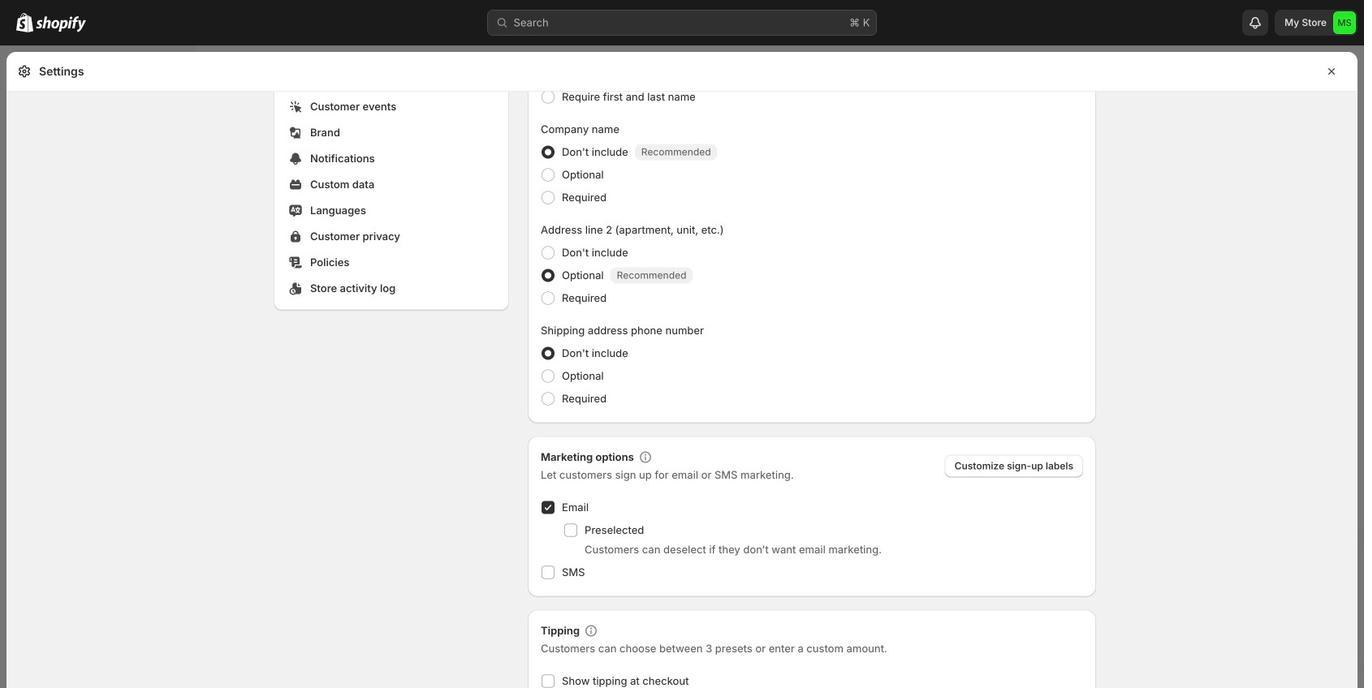 Task type: describe. For each thing, give the bounding box(es) containing it.
1 horizontal spatial shopify image
[[36, 16, 86, 32]]



Task type: locate. For each thing, give the bounding box(es) containing it.
settings dialog
[[6, 0, 1358, 689]]

shopify image
[[16, 13, 33, 32], [36, 16, 86, 32]]

0 horizontal spatial shopify image
[[16, 13, 33, 32]]

my store image
[[1333, 11, 1356, 34]]



Task type: vqa. For each thing, say whether or not it's contained in the screenshot.
"Shopify" image
yes



